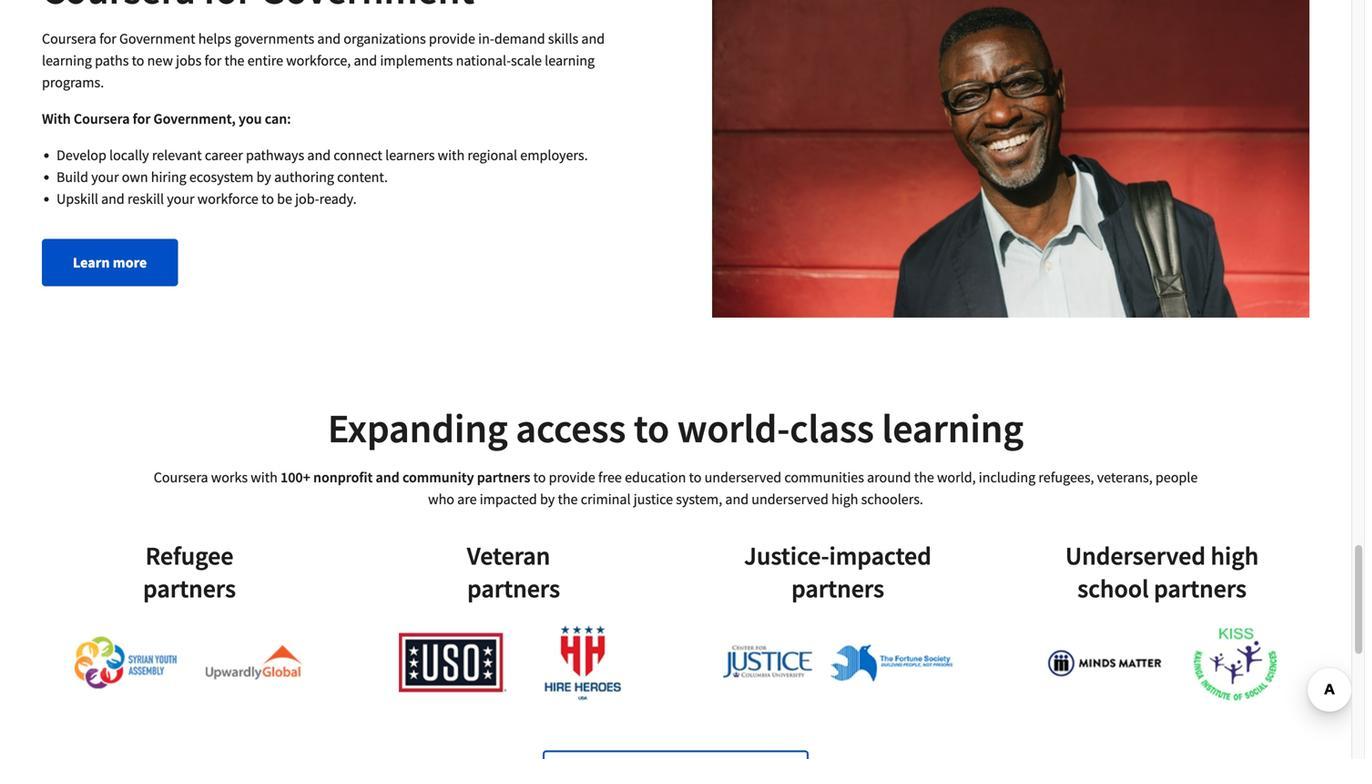 Task type: vqa. For each thing, say whether or not it's contained in the screenshot.
COURSERA PARTNERS WITH MORE THAN 275+ LEADING UNIVERSITIES AND COMPANIES
no



Task type: describe. For each thing, give the bounding box(es) containing it.
world-
[[678, 403, 790, 454]]

workforce
[[198, 190, 259, 208]]

career
[[205, 146, 243, 164]]

nonprofit
[[313, 469, 373, 487]]

ecosystem
[[189, 168, 254, 186]]

to provide free education to underserved communities around the world, including refugees, veterans, people who are impacted by the criminal justice system, and underserved high schoolers.
[[428, 469, 1198, 509]]

new
[[147, 51, 173, 69]]

scale
[[511, 51, 542, 69]]

paths
[[95, 51, 129, 69]]

locally
[[109, 146, 149, 164]]

own
[[122, 168, 148, 186]]

access
[[516, 403, 626, 454]]

to inside develop locally relevant career pathways and connect learners with regional employers. build your own hiring ecosystem by authoring content. upskill and reskill your workforce to be job-ready.
[[262, 190, 274, 208]]

class
[[790, 403, 874, 454]]

high inside underserved high school partners
[[1211, 540, 1259, 572]]

and up workforce,
[[317, 29, 341, 48]]

free
[[599, 469, 622, 487]]

and up authoring
[[307, 146, 331, 164]]

develop
[[56, 146, 106, 164]]

regional
[[468, 146, 518, 164]]

veteran
[[467, 540, 550, 572]]

education
[[625, 469, 686, 487]]

relevant
[[152, 146, 202, 164]]

1 vertical spatial for
[[205, 51, 222, 69]]

partners right the community
[[477, 469, 531, 487]]

to up system,
[[689, 469, 702, 487]]

school
[[1078, 573, 1149, 605]]

who
[[428, 490, 455, 509]]

1 vertical spatial with
[[251, 469, 278, 487]]

veterans,
[[1098, 469, 1153, 487]]

and right skills
[[582, 29, 605, 48]]

impacted inside "to provide free education to underserved communities around the world, including refugees, veterans, people who are impacted by the criminal justice system, and underserved high schoolers."
[[480, 490, 537, 509]]

content.
[[337, 168, 388, 186]]

coursera for coursera for government helps governments and organizations provide in-demand skills and learning paths to new jobs for the entire workforce, and implements national-scale learning programs.
[[42, 29, 96, 48]]

refugee partners image
[[75, 605, 304, 722]]

veteran partners
[[467, 540, 561, 605]]

helps
[[198, 29, 231, 48]]

refugees,
[[1039, 469, 1095, 487]]

learn more
[[73, 254, 147, 272]]

in-
[[478, 29, 495, 48]]

workforce,
[[286, 51, 351, 69]]

and down own
[[101, 190, 125, 208]]

be
[[277, 190, 292, 208]]

authoring
[[274, 168, 334, 186]]

1 horizontal spatial your
[[167, 190, 195, 208]]

justice-
[[745, 540, 830, 572]]

you
[[239, 110, 262, 128]]

school partners image
[[1048, 605, 1277, 722]]

the for communities
[[558, 490, 578, 509]]

government,
[[154, 110, 236, 128]]

partners inside the justice-impacted partners
[[792, 573, 885, 605]]

expanding
[[328, 403, 508, 454]]

expanding access to world-class learning
[[328, 403, 1024, 454]]

with
[[42, 110, 71, 128]]

underserved high school partners
[[1066, 540, 1259, 605]]

justice
[[634, 490, 673, 509]]

ready.
[[319, 190, 357, 208]]

coursera works with 100+ nonprofit and community partners
[[154, 469, 531, 487]]

partners inside underserved high school partners
[[1154, 573, 1247, 605]]

provide inside coursera for government helps governments and organizations provide in-demand skills and learning paths to new jobs for the entire workforce, and implements national-scale learning programs.
[[429, 29, 476, 48]]

employers.
[[520, 146, 588, 164]]

learners
[[385, 146, 435, 164]]

more
[[113, 254, 147, 272]]

pathways
[[246, 146, 304, 164]]

1 horizontal spatial learning
[[545, 51, 595, 69]]

can:
[[265, 110, 291, 128]]

jobs
[[176, 51, 202, 69]]

1 vertical spatial coursera
[[74, 110, 130, 128]]

and inside "to provide free education to underserved communities around the world, including refugees, veterans, people who are impacted by the criminal justice system, and underserved high schoolers."
[[726, 490, 749, 509]]

government
[[119, 29, 195, 48]]

learn more button
[[42, 239, 178, 286]]

by inside "to provide free education to underserved communities around the world, including refugees, veterans, people who are impacted by the criminal justice system, and underserved high schoolers."
[[540, 490, 555, 509]]



Task type: locate. For each thing, give the bounding box(es) containing it.
underserved up system,
[[705, 469, 782, 487]]

provide left free
[[549, 469, 596, 487]]

impacted right are
[[480, 490, 537, 509]]

underserved
[[1066, 540, 1206, 572]]

governments
[[234, 29, 315, 48]]

0 horizontal spatial learning
[[42, 51, 92, 69]]

for down helps
[[205, 51, 222, 69]]

around
[[867, 469, 912, 487]]

1 horizontal spatial by
[[540, 490, 555, 509]]

partners inside veteran partners
[[467, 573, 560, 605]]

coursera
[[42, 29, 96, 48], [74, 110, 130, 128], [154, 469, 208, 487]]

schoolers.
[[862, 490, 924, 509]]

1 horizontal spatial the
[[558, 490, 578, 509]]

0 vertical spatial underserved
[[705, 469, 782, 487]]

develop locally relevant career pathways and connect learners with regional employers. build your own hiring ecosystem by authoring content. upskill and reskill your workforce to be job-ready.
[[56, 146, 588, 208]]

0 vertical spatial with
[[438, 146, 465, 164]]

partners down veteran
[[467, 573, 560, 605]]

underserved
[[705, 469, 782, 487], [752, 490, 829, 509]]

underserved down communities
[[752, 490, 829, 509]]

high
[[832, 490, 859, 509], [1211, 540, 1259, 572]]

0 vertical spatial coursera
[[42, 29, 96, 48]]

2 vertical spatial for
[[133, 110, 151, 128]]

skills
[[548, 29, 579, 48]]

and
[[317, 29, 341, 48], [582, 29, 605, 48], [354, 51, 377, 69], [307, 146, 331, 164], [101, 190, 125, 208], [376, 469, 400, 487], [726, 490, 749, 509]]

community
[[403, 469, 474, 487]]

build
[[56, 168, 88, 186]]

1 vertical spatial the
[[914, 469, 935, 487]]

2 horizontal spatial the
[[914, 469, 935, 487]]

the
[[225, 51, 245, 69], [914, 469, 935, 487], [558, 490, 578, 509]]

1 vertical spatial by
[[540, 490, 555, 509]]

coursera for coursera works with 100+ nonprofit and community partners
[[154, 469, 208, 487]]

coursera inside coursera for government helps governments and organizations provide in-demand skills and learning paths to new jobs for the entire workforce, and implements national-scale learning programs.
[[42, 29, 96, 48]]

impacted inside the justice-impacted partners
[[830, 540, 932, 572]]

0 vertical spatial provide
[[429, 29, 476, 48]]

world,
[[937, 469, 976, 487]]

your
[[91, 168, 119, 186], [167, 190, 195, 208]]

1 horizontal spatial for
[[133, 110, 151, 128]]

the left world,
[[914, 469, 935, 487]]

1 horizontal spatial with
[[438, 146, 465, 164]]

learning up world,
[[882, 403, 1024, 454]]

1 vertical spatial impacted
[[830, 540, 932, 572]]

people
[[1156, 469, 1198, 487]]

1 vertical spatial high
[[1211, 540, 1259, 572]]

coursera up programs.
[[42, 29, 96, 48]]

0 vertical spatial your
[[91, 168, 119, 186]]

organizations
[[344, 29, 426, 48]]

by left criminal
[[540, 490, 555, 509]]

learning
[[42, 51, 92, 69], [545, 51, 595, 69], [882, 403, 1024, 454]]

with inside develop locally relevant career pathways and connect learners with regional employers. build your own hiring ecosystem by authoring content. upskill and reskill your workforce to be job-ready.
[[438, 146, 465, 164]]

with
[[438, 146, 465, 164], [251, 469, 278, 487]]

coursera up the develop
[[74, 110, 130, 128]]

with right learners
[[438, 146, 465, 164]]

0 vertical spatial high
[[832, 490, 859, 509]]

the for organizations
[[225, 51, 245, 69]]

refugee
[[145, 540, 234, 572]]

1 vertical spatial your
[[167, 190, 195, 208]]

0 vertical spatial impacted
[[480, 490, 537, 509]]

1 vertical spatial underserved
[[752, 490, 829, 509]]

to up education at bottom
[[634, 403, 670, 454]]

by inside develop locally relevant career pathways and connect learners with regional employers. build your own hiring ecosystem by authoring content. upskill and reskill your workforce to be job-ready.
[[257, 168, 271, 186]]

2 horizontal spatial learning
[[882, 403, 1024, 454]]

0 vertical spatial for
[[99, 29, 116, 48]]

connect
[[334, 146, 383, 164]]

by down pathways
[[257, 168, 271, 186]]

job-
[[295, 190, 319, 208]]

communities
[[785, 469, 865, 487]]

0 vertical spatial by
[[257, 168, 271, 186]]

reskill
[[128, 190, 164, 208]]

implements
[[380, 51, 453, 69]]

your down hiring
[[167, 190, 195, 208]]

2 horizontal spatial for
[[205, 51, 222, 69]]

0 horizontal spatial high
[[832, 490, 859, 509]]

justice-impacted partners
[[745, 540, 932, 605]]

0 horizontal spatial provide
[[429, 29, 476, 48]]

1 horizontal spatial provide
[[549, 469, 596, 487]]

coursera for government helps governments and organizations provide in-demand skills and learning paths to new jobs for the entire workforce, and implements national-scale learning programs.
[[42, 29, 605, 91]]

0 horizontal spatial by
[[257, 168, 271, 186]]

justice partners image
[[723, 605, 953, 722]]

the inside coursera for government helps governments and organizations provide in-demand skills and learning paths to new jobs for the entire workforce, and implements national-scale learning programs.
[[225, 51, 245, 69]]

learn more link
[[42, 239, 178, 286]]

0 horizontal spatial impacted
[[480, 490, 537, 509]]

to left new
[[132, 51, 144, 69]]

with left 100+
[[251, 469, 278, 487]]

coursera left the works
[[154, 469, 208, 487]]

to inside coursera for government helps governments and organizations provide in-demand skills and learning paths to new jobs for the entire workforce, and implements national-scale learning programs.
[[132, 51, 144, 69]]

1 horizontal spatial impacted
[[830, 540, 932, 572]]

your left own
[[91, 168, 119, 186]]

0 horizontal spatial with
[[251, 469, 278, 487]]

for up paths
[[99, 29, 116, 48]]

demand
[[495, 29, 545, 48]]

to left be
[[262, 190, 274, 208]]

2 vertical spatial coursera
[[154, 469, 208, 487]]

for
[[99, 29, 116, 48], [205, 51, 222, 69], [133, 110, 151, 128]]

0 horizontal spatial your
[[91, 168, 119, 186]]

100+
[[281, 469, 311, 487]]

to down access at bottom
[[533, 469, 546, 487]]

for up locally
[[133, 110, 151, 128]]

and right nonprofit
[[376, 469, 400, 487]]

entire
[[248, 51, 283, 69]]

by
[[257, 168, 271, 186], [540, 490, 555, 509]]

refugee partners
[[143, 540, 236, 605]]

1 horizontal spatial high
[[1211, 540, 1259, 572]]

provide left the in-
[[429, 29, 476, 48]]

upskill
[[56, 190, 98, 208]]

0 vertical spatial the
[[225, 51, 245, 69]]

criminal
[[581, 490, 631, 509]]

provide
[[429, 29, 476, 48], [549, 469, 596, 487]]

learn
[[73, 254, 110, 272]]

and down the organizations
[[354, 51, 377, 69]]

2 vertical spatial the
[[558, 490, 578, 509]]

hiring
[[151, 168, 187, 186]]

national-
[[456, 51, 511, 69]]

partners down justice-
[[792, 573, 885, 605]]

1 vertical spatial provide
[[549, 469, 596, 487]]

high inside "to provide free education to underserved communities around the world, including refugees, veterans, people who are impacted by the criminal justice system, and underserved high schoolers."
[[832, 490, 859, 509]]

the down helps
[[225, 51, 245, 69]]

impacted down schoolers. at the bottom right
[[830, 540, 932, 572]]

with coursera for government, you can:
[[42, 110, 291, 128]]

are
[[457, 490, 477, 509]]

partners down underserved
[[1154, 573, 1247, 605]]

to
[[132, 51, 144, 69], [262, 190, 274, 208], [634, 403, 670, 454], [533, 469, 546, 487], [689, 469, 702, 487]]

impacted
[[480, 490, 537, 509], [830, 540, 932, 572]]

partners
[[477, 469, 531, 487], [143, 573, 236, 605], [467, 573, 560, 605], [792, 573, 885, 605], [1154, 573, 1247, 605]]

the left criminal
[[558, 490, 578, 509]]

0 horizontal spatial for
[[99, 29, 116, 48]]

and right system,
[[726, 490, 749, 509]]

including
[[979, 469, 1036, 487]]

programs.
[[42, 73, 104, 91]]

learning down skills
[[545, 51, 595, 69]]

system,
[[676, 490, 723, 509]]

partners down refugee
[[143, 573, 236, 605]]

veteran partners image
[[399, 605, 629, 722]]

learning up programs.
[[42, 51, 92, 69]]

provide inside "to provide free education to underserved communities around the world, including refugees, veterans, people who are impacted by the criminal justice system, and underserved high schoolers."
[[549, 469, 596, 487]]

coursera for government image
[[712, 0, 1310, 318]]

0 horizontal spatial the
[[225, 51, 245, 69]]

works
[[211, 469, 248, 487]]



